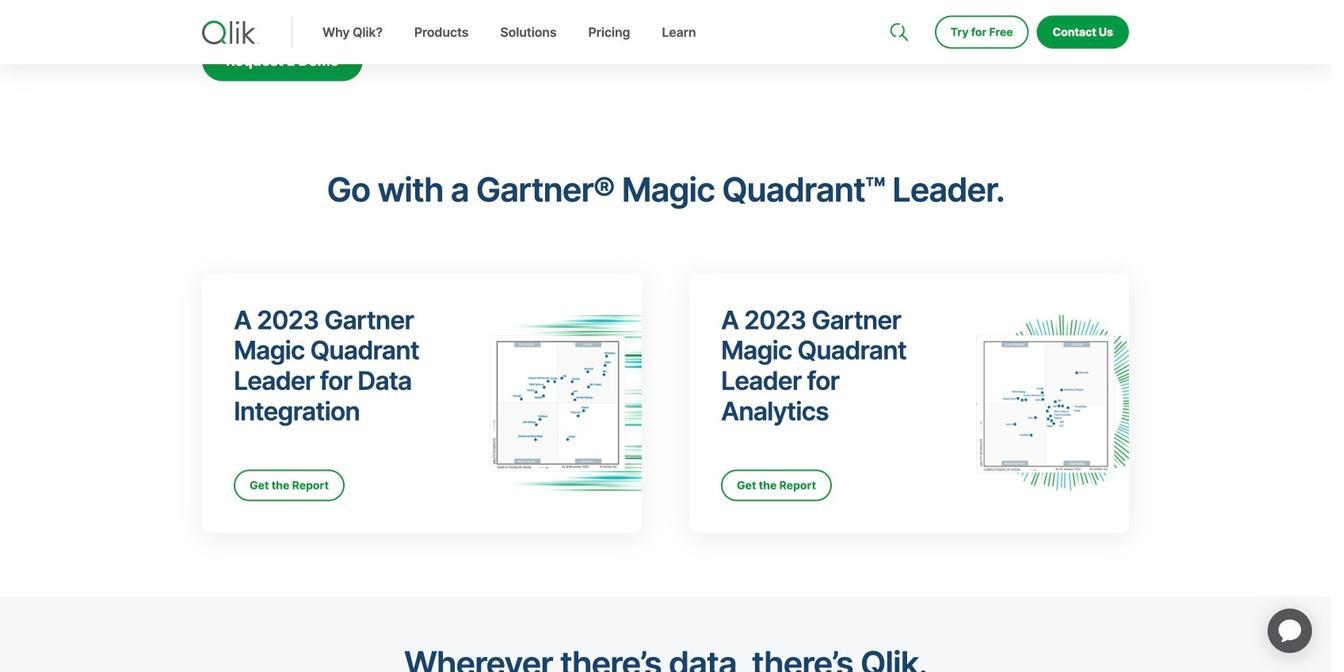 Task type: vqa. For each thing, say whether or not it's contained in the screenshot.
embedded analytics button
no



Task type: locate. For each thing, give the bounding box(es) containing it.
application
[[1249, 590, 1331, 672]]

login image
[[1079, 0, 1091, 13]]

qlik image
[[202, 21, 259, 44]]

support image
[[891, 0, 904, 13]]



